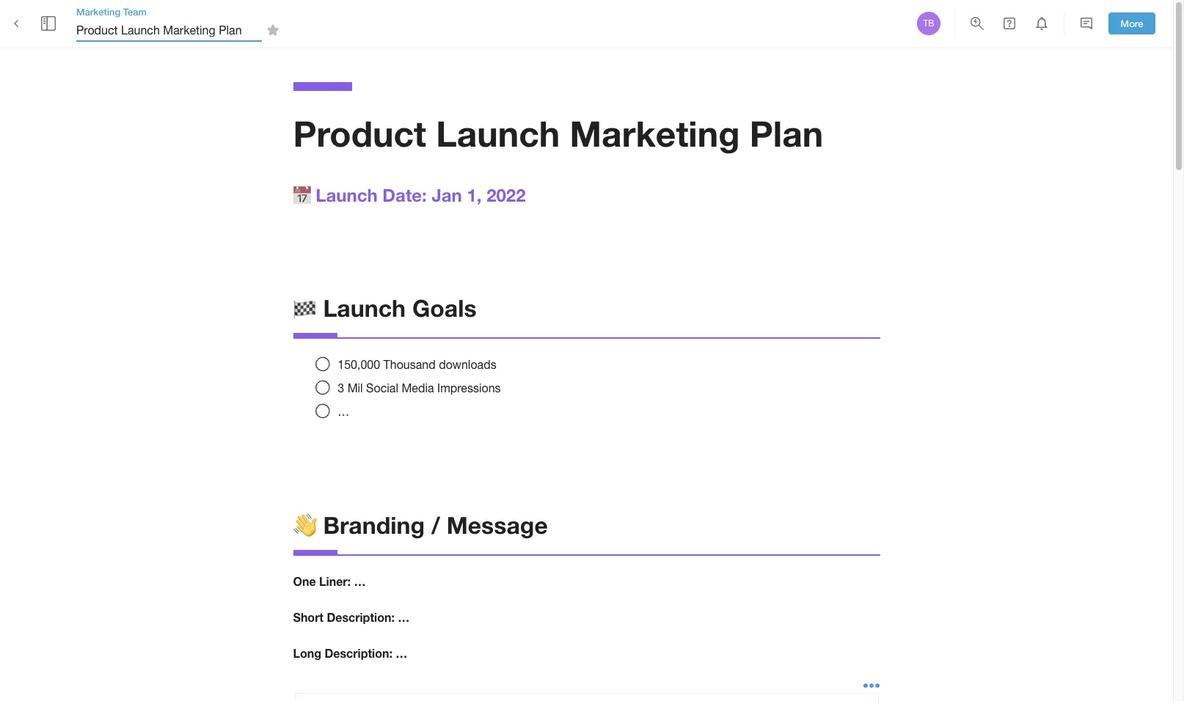 Task type: describe. For each thing, give the bounding box(es) containing it.
launch for date:
[[316, 185, 378, 205]]

👋 branding / message
[[293, 512, 548, 539]]

🏁
[[293, 294, 317, 322]]

impressions
[[437, 381, 501, 395]]

media
[[402, 381, 434, 395]]

launch for marketing
[[436, 112, 560, 154]]

jan
[[432, 185, 462, 205]]

👋
[[293, 512, 317, 539]]

launch for goals
[[323, 294, 406, 322]]

/
[[431, 512, 440, 539]]

150,000
[[338, 358, 380, 371]]

date:
[[383, 185, 427, 205]]

liner:
[[319, 575, 351, 589]]

0 horizontal spatial marketing
[[76, 6, 120, 18]]

📅
[[293, 185, 311, 205]]

long description: …
[[293, 646, 407, 660]]

… for short description: …
[[398, 611, 410, 625]]

marketing team link
[[76, 5, 284, 18]]

product
[[293, 112, 426, 154]]

team
[[123, 6, 147, 18]]

… for one liner: …
[[354, 575, 366, 589]]



Task type: locate. For each thing, give the bounding box(es) containing it.
tb
[[923, 18, 935, 29]]

more button
[[1109, 12, 1156, 35]]

short description: …
[[293, 611, 410, 625]]

… up long description: …
[[398, 611, 410, 625]]

social
[[366, 381, 398, 395]]

2022
[[487, 185, 526, 205]]

Enter Title... text field
[[76, 18, 262, 42]]

1 vertical spatial marketing
[[570, 112, 740, 154]]

… down short description: …
[[396, 646, 407, 660]]

1,
[[467, 185, 482, 205]]

more
[[1121, 17, 1144, 29]]

launch right 📅
[[316, 185, 378, 205]]

launch
[[436, 112, 560, 154], [316, 185, 378, 205], [323, 294, 406, 322]]

…
[[338, 405, 349, 418], [354, 575, 366, 589], [398, 611, 410, 625], [396, 646, 407, 660]]

description: up long description: …
[[327, 611, 395, 625]]

description: for long
[[325, 646, 393, 660]]

1 vertical spatial launch
[[316, 185, 378, 205]]

branding
[[323, 512, 425, 539]]

one liner: …
[[293, 575, 366, 589]]

description: down short description: …
[[325, 646, 393, 660]]

0 vertical spatial marketing
[[76, 6, 120, 18]]

tb button
[[915, 10, 943, 37]]

0 vertical spatial launch
[[436, 112, 560, 154]]

description: for short
[[327, 611, 395, 625]]

🏁 launch goals
[[293, 294, 477, 322]]

message
[[447, 512, 548, 539]]

3
[[338, 381, 344, 395]]

150,000 thousand downloads
[[338, 358, 497, 371]]

3 mil social media impressions
[[338, 381, 501, 395]]

short
[[293, 611, 324, 625]]

mil
[[348, 381, 363, 395]]

goals
[[412, 294, 477, 322]]

0 vertical spatial description:
[[327, 611, 395, 625]]

long
[[293, 646, 321, 660]]

one
[[293, 575, 316, 589]]

plan
[[750, 112, 823, 154]]

description:
[[327, 611, 395, 625], [325, 646, 393, 660]]

thousand
[[383, 358, 436, 371]]

marketing
[[76, 6, 120, 18], [570, 112, 740, 154]]

product launch marketing plan
[[293, 112, 823, 154]]

marketing team
[[76, 6, 147, 18]]

… for long description: …
[[396, 646, 407, 660]]

launch up 150,000
[[323, 294, 406, 322]]

… down 3
[[338, 405, 349, 418]]

launch up 2022
[[436, 112, 560, 154]]

1 vertical spatial description:
[[325, 646, 393, 660]]

📅 launch date: jan 1, 2022
[[293, 185, 526, 205]]

2 vertical spatial launch
[[323, 294, 406, 322]]

downloads
[[439, 358, 497, 371]]

1 horizontal spatial marketing
[[570, 112, 740, 154]]

… right the liner:
[[354, 575, 366, 589]]



Task type: vqa. For each thing, say whether or not it's contained in the screenshot.
"Message"
yes



